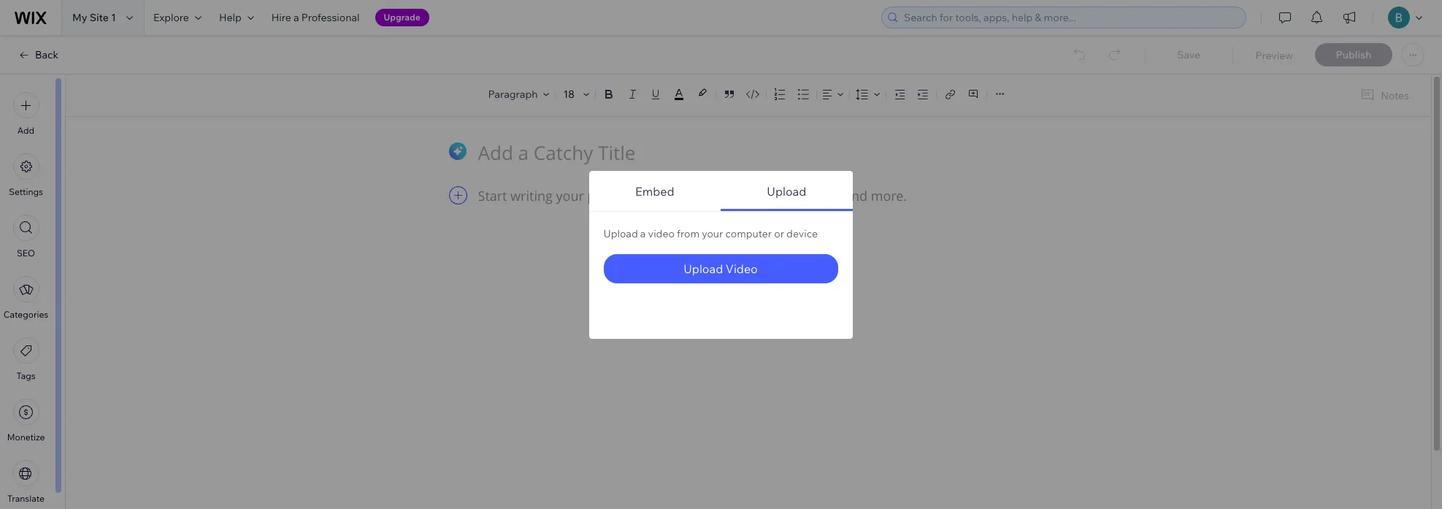 Task type: locate. For each thing, give the bounding box(es) containing it.
menu
[[0, 83, 52, 509]]

1 horizontal spatial upload
[[684, 261, 724, 276]]

translate
[[7, 493, 45, 504]]

a left video
[[641, 227, 646, 240]]

tab list
[[589, 174, 853, 324]]

upload for upload
[[767, 184, 807, 199]]

a
[[294, 11, 299, 24], [641, 227, 646, 240]]

add
[[17, 125, 34, 136]]

1 vertical spatial a
[[641, 227, 646, 240]]

0 horizontal spatial upload
[[604, 227, 639, 240]]

from
[[677, 227, 700, 240]]

0 horizontal spatial a
[[294, 11, 299, 24]]

hire a professional link
[[263, 0, 369, 35]]

0 vertical spatial upload
[[767, 184, 807, 199]]

hire a professional
[[272, 11, 360, 24]]

a right 'hire'
[[294, 11, 299, 24]]

add button
[[13, 92, 39, 136]]

menu containing add
[[0, 83, 52, 509]]

upload
[[767, 184, 807, 199], [604, 227, 639, 240], [684, 261, 724, 276]]

monetize
[[7, 432, 45, 443]]

1 vertical spatial upload
[[604, 227, 639, 240]]

notes button
[[1355, 85, 1414, 105]]

my
[[72, 11, 87, 24]]

0 vertical spatial a
[[294, 11, 299, 24]]

notes
[[1381, 89, 1410, 102]]

hire
[[272, 11, 291, 24]]

2 horizontal spatial upload
[[767, 184, 807, 199]]

site
[[90, 11, 109, 24]]

2 vertical spatial upload
[[684, 261, 724, 276]]

video
[[649, 227, 675, 240]]

tags
[[16, 370, 35, 381]]

seo button
[[13, 215, 39, 259]]

a inside tab list
[[641, 227, 646, 240]]

upload inside button
[[684, 261, 724, 276]]

upload down upload a video from your computer or device
[[684, 261, 724, 276]]

upload up the or
[[767, 184, 807, 199]]

translate button
[[7, 460, 45, 504]]

settings
[[9, 186, 43, 197]]

upload video
[[684, 261, 758, 276]]

upload for upload video
[[684, 261, 724, 276]]

upload left video
[[604, 227, 639, 240]]

explore
[[153, 11, 189, 24]]

1 horizontal spatial a
[[641, 227, 646, 240]]

seo
[[17, 248, 35, 259]]

upload inside button
[[767, 184, 807, 199]]



Task type: describe. For each thing, give the bounding box(es) containing it.
settings button
[[9, 153, 43, 197]]

embed button
[[589, 174, 721, 211]]

help button
[[210, 0, 263, 35]]

Font Size field
[[562, 87, 578, 102]]

upload video button
[[604, 254, 839, 283]]

tags button
[[13, 337, 39, 381]]

upload button
[[721, 174, 853, 211]]

help
[[219, 11, 242, 24]]

or
[[775, 227, 785, 240]]

device
[[787, 227, 818, 240]]

categories button
[[4, 276, 48, 320]]

a for professional
[[294, 11, 299, 24]]

embed
[[636, 184, 675, 199]]

computer
[[726, 227, 773, 240]]

back
[[35, 48, 59, 61]]

upgrade
[[384, 12, 421, 23]]

professional
[[301, 11, 360, 24]]

upgrade button
[[375, 9, 429, 26]]

categories
[[4, 309, 48, 320]]

upload for upload a video from your computer or device
[[604, 227, 639, 240]]

1
[[111, 11, 116, 24]]

your
[[702, 227, 724, 240]]

a for video
[[641, 227, 646, 240]]

back button
[[18, 48, 59, 61]]

Search for tools, apps, help & more... field
[[900, 7, 1242, 28]]

my site 1
[[72, 11, 116, 24]]

paragraph button
[[485, 84, 553, 104]]

upload a video from your computer or device
[[604, 227, 818, 240]]

Add a Catchy Title text field
[[478, 140, 1004, 165]]

paragraph
[[488, 88, 538, 101]]

monetize button
[[7, 399, 45, 443]]

video
[[726, 261, 758, 276]]

tab list containing embed
[[589, 174, 853, 324]]



Task type: vqa. For each thing, say whether or not it's contained in the screenshot.
Email
no



